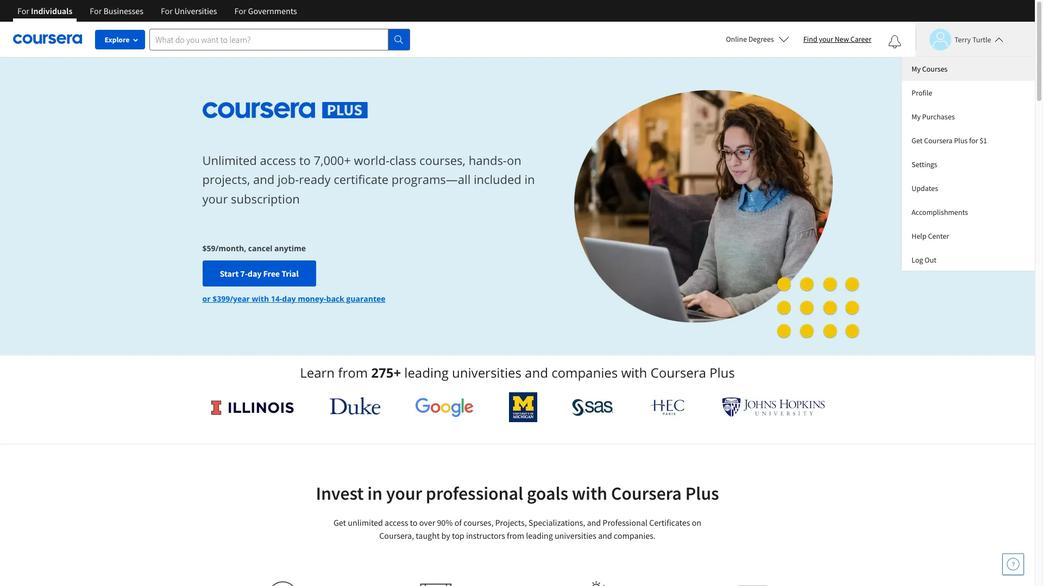 Task type: locate. For each thing, give the bounding box(es) containing it.
0 horizontal spatial day
[[248, 268, 262, 279]]

1 horizontal spatial get
[[912, 136, 923, 146]]

2 horizontal spatial your
[[819, 34, 833, 44]]

What do you want to learn? text field
[[149, 29, 388, 50]]

0 horizontal spatial to
[[299, 152, 311, 169]]

to
[[299, 152, 311, 169], [410, 518, 417, 529]]

1 vertical spatial my
[[912, 112, 921, 122]]

4 for from the left
[[234, 5, 246, 16]]

1 horizontal spatial universities
[[555, 531, 596, 542]]

0 vertical spatial get
[[912, 136, 923, 146]]

courses
[[922, 64, 948, 74]]

0 horizontal spatial on
[[507, 152, 521, 169]]

get for get coursera plus for $1
[[912, 136, 923, 146]]

0 vertical spatial plus
[[954, 136, 968, 146]]

1 for from the left
[[17, 5, 29, 16]]

get up the settings
[[912, 136, 923, 146]]

start 7-day free trial button
[[202, 261, 316, 287]]

0 vertical spatial access
[[260, 152, 296, 169]]

from left 275+
[[338, 364, 368, 382]]

for
[[17, 5, 29, 16], [90, 5, 102, 16], [161, 5, 173, 16], [234, 5, 246, 16]]

for
[[969, 136, 978, 146]]

1 horizontal spatial to
[[410, 518, 417, 529]]

for left universities
[[161, 5, 173, 16]]

on
[[507, 152, 521, 169], [692, 518, 701, 529]]

by
[[441, 531, 450, 542]]

/month,
[[215, 244, 246, 254]]

online
[[726, 34, 747, 44]]

of
[[455, 518, 462, 529]]

for left individuals
[[17, 5, 29, 16]]

2 horizontal spatial with
[[621, 364, 647, 382]]

0 vertical spatial with
[[252, 294, 269, 304]]

1 horizontal spatial from
[[507, 531, 524, 542]]

invest in your professional goals with coursera plus
[[316, 482, 719, 505]]

help center image
[[1007, 558, 1020, 571]]

courses, up programs—all
[[419, 152, 466, 169]]

in right included
[[525, 171, 535, 188]]

help
[[912, 231, 926, 241]]

coursera up professional
[[611, 482, 682, 505]]

save money image
[[420, 584, 459, 587]]

my
[[912, 64, 921, 74], [912, 112, 921, 122]]

courses, up instructors
[[463, 518, 493, 529]]

$59 /month, cancel anytime
[[202, 244, 306, 254]]

cancel
[[248, 244, 272, 254]]

day left money-
[[282, 294, 296, 304]]

accomplishments link
[[902, 200, 1035, 224]]

1 vertical spatial access
[[385, 518, 408, 529]]

0 horizontal spatial from
[[338, 364, 368, 382]]

from
[[338, 364, 368, 382], [507, 531, 524, 542]]

on right certificates
[[692, 518, 701, 529]]

with right goals
[[572, 482, 607, 505]]

1 vertical spatial on
[[692, 518, 701, 529]]

and up university of michigan image
[[525, 364, 548, 382]]

log out
[[912, 255, 936, 265]]

university of illinois at urbana-champaign image
[[210, 399, 295, 416]]

with
[[252, 294, 269, 304], [621, 364, 647, 382], [572, 482, 607, 505]]

learn anything image
[[268, 582, 298, 587]]

$59
[[202, 244, 215, 254]]

leading down specializations,
[[526, 531, 553, 542]]

career
[[850, 34, 871, 44]]

0 vertical spatial coursera
[[924, 136, 953, 146]]

flexible learning image
[[577, 582, 614, 587]]

1 horizontal spatial in
[[525, 171, 535, 188]]

get left the unlimited
[[334, 518, 346, 529]]

None search field
[[149, 29, 410, 50]]

university of michigan image
[[509, 393, 537, 423]]

my courses
[[912, 64, 948, 74]]

1 horizontal spatial day
[[282, 294, 296, 304]]

individuals
[[31, 5, 72, 16]]

coursera plus image
[[202, 102, 368, 118]]

purchases
[[922, 112, 955, 122]]

1 horizontal spatial leading
[[526, 531, 553, 542]]

3 for from the left
[[161, 5, 173, 16]]

and inside unlimited access to 7,000+ world-class courses, hands-on projects, and job-ready certificate programs—all included in your subscription
[[253, 171, 274, 188]]

log
[[912, 255, 923, 265]]

1 vertical spatial leading
[[526, 531, 553, 542]]

your down projects,
[[202, 190, 228, 207]]

to up ready
[[299, 152, 311, 169]]

universities up university of michigan image
[[452, 364, 521, 382]]

0 vertical spatial courses,
[[419, 152, 466, 169]]

my for my purchases
[[912, 112, 921, 122]]

my left the courses
[[912, 64, 921, 74]]

on up included
[[507, 152, 521, 169]]

0 vertical spatial my
[[912, 64, 921, 74]]

1 horizontal spatial your
[[386, 482, 422, 505]]

0 horizontal spatial access
[[260, 152, 296, 169]]

on inside unlimited access to 7,000+ world-class courses, hands-on projects, and job-ready certificate programs—all included in your subscription
[[507, 152, 521, 169]]

0 vertical spatial to
[[299, 152, 311, 169]]

universities
[[174, 5, 217, 16]]

hands-
[[469, 152, 507, 169]]

your up over
[[386, 482, 422, 505]]

settings
[[912, 160, 937, 169]]

coursera image
[[13, 31, 82, 48]]

for left businesses
[[90, 5, 102, 16]]

2 vertical spatial your
[[386, 482, 422, 505]]

$399
[[213, 294, 230, 304]]

0 vertical spatial in
[[525, 171, 535, 188]]

from down projects,
[[507, 531, 524, 542]]

1 horizontal spatial access
[[385, 518, 408, 529]]

0 vertical spatial leading
[[404, 364, 449, 382]]

professional
[[603, 518, 647, 529]]

1 vertical spatial from
[[507, 531, 524, 542]]

1 vertical spatial with
[[621, 364, 647, 382]]

1 my from the top
[[912, 64, 921, 74]]

day inside 'button'
[[248, 268, 262, 279]]

with left 14-
[[252, 294, 269, 304]]

1 horizontal spatial with
[[572, 482, 607, 505]]

my for my courses
[[912, 64, 921, 74]]

coursera up hec paris image
[[651, 364, 706, 382]]

start
[[220, 268, 239, 279]]

0 horizontal spatial leading
[[404, 364, 449, 382]]

$1
[[980, 136, 987, 146]]

1 horizontal spatial on
[[692, 518, 701, 529]]

get
[[912, 136, 923, 146], [334, 518, 346, 529]]

in
[[525, 171, 535, 188], [367, 482, 382, 505]]

0 vertical spatial day
[[248, 268, 262, 279]]

to left over
[[410, 518, 417, 529]]

duke university image
[[330, 398, 380, 415]]

updates
[[912, 184, 938, 193]]

new
[[835, 34, 849, 44]]

companies
[[551, 364, 618, 382]]

companies.
[[614, 531, 656, 542]]

0 horizontal spatial your
[[202, 190, 228, 207]]

my left purchases on the right top of page
[[912, 112, 921, 122]]

2 my from the top
[[912, 112, 921, 122]]

in up the unlimited
[[367, 482, 382, 505]]

0 vertical spatial on
[[507, 152, 521, 169]]

from inside get unlimited access to over 90% of courses, projects, specializations, and professional certificates on coursera, taught by top instructors from leading universities and companies.
[[507, 531, 524, 542]]

1 vertical spatial in
[[367, 482, 382, 505]]

access
[[260, 152, 296, 169], [385, 518, 408, 529]]

1 vertical spatial your
[[202, 190, 228, 207]]

7-
[[240, 268, 248, 279]]

with right companies
[[621, 364, 647, 382]]

get inside get unlimited access to over 90% of courses, projects, specializations, and professional certificates on coursera, taught by top instructors from leading universities and companies.
[[334, 518, 346, 529]]

coursera
[[924, 136, 953, 146], [651, 364, 706, 382], [611, 482, 682, 505]]

goals
[[527, 482, 568, 505]]

universities
[[452, 364, 521, 382], [555, 531, 596, 542]]

get inside get coursera plus for $1 link
[[912, 136, 923, 146]]

1 vertical spatial plus
[[709, 364, 735, 382]]

online degrees button
[[717, 27, 798, 51]]

and left professional
[[587, 518, 601, 529]]

terry turtle menu
[[902, 57, 1035, 271]]

on inside get unlimited access to over 90% of courses, projects, specializations, and professional certificates on coursera, taught by top instructors from leading universities and companies.
[[692, 518, 701, 529]]

1 vertical spatial universities
[[555, 531, 596, 542]]

day
[[248, 268, 262, 279], [282, 294, 296, 304]]

johns hopkins university image
[[722, 398, 825, 418]]

and
[[253, 171, 274, 188], [525, 364, 548, 382], [587, 518, 601, 529], [598, 531, 612, 542]]

14-
[[271, 294, 282, 304]]

businesses
[[103, 5, 143, 16]]

2 vertical spatial with
[[572, 482, 607, 505]]

projects,
[[202, 171, 250, 188]]

leading up google image
[[404, 364, 449, 382]]

courses,
[[419, 152, 466, 169], [463, 518, 493, 529]]

courses, inside get unlimited access to over 90% of courses, projects, specializations, and professional certificates on coursera, taught by top instructors from leading universities and companies.
[[463, 518, 493, 529]]

1 vertical spatial day
[[282, 294, 296, 304]]

settings link
[[902, 153, 1035, 177]]

leading inside get unlimited access to over 90% of courses, projects, specializations, and professional certificates on coursera, taught by top instructors from leading universities and companies.
[[526, 531, 553, 542]]

back
[[326, 294, 344, 304]]

2 for from the left
[[90, 5, 102, 16]]

subscription
[[231, 190, 300, 207]]

for for individuals
[[17, 5, 29, 16]]

access up coursera,
[[385, 518, 408, 529]]

coursera down purchases on the right top of page
[[924, 136, 953, 146]]

for left governments
[[234, 5, 246, 16]]

0 horizontal spatial in
[[367, 482, 382, 505]]

1 vertical spatial courses,
[[463, 518, 493, 529]]

0 horizontal spatial universities
[[452, 364, 521, 382]]

for governments
[[234, 5, 297, 16]]

universities down specializations,
[[555, 531, 596, 542]]

profile
[[912, 88, 932, 98]]

1 vertical spatial to
[[410, 518, 417, 529]]

day left the free
[[248, 268, 262, 279]]

sas image
[[572, 399, 614, 416]]

0 vertical spatial universities
[[452, 364, 521, 382]]

job-
[[278, 171, 299, 188]]

and up subscription
[[253, 171, 274, 188]]

access up job-
[[260, 152, 296, 169]]

accomplishments
[[912, 208, 968, 217]]

your right find
[[819, 34, 833, 44]]

1 vertical spatial get
[[334, 518, 346, 529]]

0 horizontal spatial get
[[334, 518, 346, 529]]

for individuals
[[17, 5, 72, 16]]



Task type: vqa. For each thing, say whether or not it's contained in the screenshot.
'Select your city'
no



Task type: describe. For each thing, give the bounding box(es) containing it.
find your new career
[[803, 34, 871, 44]]

professional
[[426, 482, 523, 505]]

hec paris image
[[649, 397, 687, 419]]

over
[[419, 518, 435, 529]]

learn
[[300, 364, 335, 382]]

find
[[803, 34, 817, 44]]

2 vertical spatial plus
[[685, 482, 719, 505]]

0 horizontal spatial with
[[252, 294, 269, 304]]

access inside unlimited access to 7,000+ world-class courses, hands-on projects, and job-ready certificate programs—all included in your subscription
[[260, 152, 296, 169]]

my purchases link
[[902, 105, 1035, 129]]

for universities
[[161, 5, 217, 16]]

help center link
[[902, 224, 1035, 248]]

get unlimited access to over 90% of courses, projects, specializations, and professional certificates on coursera, taught by top instructors from leading universities and companies.
[[334, 518, 701, 542]]

class
[[389, 152, 416, 169]]

coursera inside get coursera plus for $1 link
[[924, 136, 953, 146]]

banner navigation
[[9, 0, 306, 30]]

taught
[[416, 531, 440, 542]]

specializations,
[[528, 518, 585, 529]]

courses, inside unlimited access to 7,000+ world-class courses, hands-on projects, and job-ready certificate programs—all included in your subscription
[[419, 152, 466, 169]]

show notifications image
[[888, 35, 901, 48]]

certificates
[[649, 518, 690, 529]]

profile link
[[902, 81, 1035, 105]]

for for businesses
[[90, 5, 102, 16]]

for for universities
[[161, 5, 173, 16]]

start 7-day free trial
[[220, 268, 299, 279]]

log out button
[[902, 248, 1035, 271]]

unlimited
[[348, 518, 383, 529]]

find your new career link
[[798, 33, 877, 46]]

terry
[[954, 34, 971, 44]]

to inside unlimited access to 7,000+ world-class courses, hands-on projects, and job-ready certificate programs—all included in your subscription
[[299, 152, 311, 169]]

get coursera plus for $1 link
[[902, 129, 1035, 153]]

for for governments
[[234, 5, 246, 16]]

coursera,
[[379, 531, 414, 542]]

projects,
[[495, 518, 527, 529]]

275+
[[371, 364, 401, 382]]

7,000+
[[314, 152, 351, 169]]

help center
[[912, 231, 949, 241]]

ready
[[299, 171, 331, 188]]

get for get unlimited access to over 90% of courses, projects, specializations, and professional certificates on coursera, taught by top instructors from leading universities and companies.
[[334, 518, 346, 529]]

terry turtle
[[954, 34, 991, 44]]

governments
[[248, 5, 297, 16]]

world-
[[354, 152, 390, 169]]

and down professional
[[598, 531, 612, 542]]

90%
[[437, 518, 453, 529]]

universities inside get unlimited access to over 90% of courses, projects, specializations, and professional certificates on coursera, taught by top instructors from leading universities and companies.
[[555, 531, 596, 542]]

guarantee
[[346, 294, 385, 304]]

in inside unlimited access to 7,000+ world-class courses, hands-on projects, and job-ready certificate programs—all included in your subscription
[[525, 171, 535, 188]]

instructors
[[466, 531, 505, 542]]

or
[[202, 294, 211, 304]]

your inside unlimited access to 7,000+ world-class courses, hands-on projects, and job-ready certificate programs—all included in your subscription
[[202, 190, 228, 207]]

unlimited
[[202, 152, 257, 169]]

get coursera plus for $1
[[912, 136, 987, 146]]

money-
[[298, 294, 326, 304]]

included
[[474, 171, 521, 188]]

certificate
[[334, 171, 389, 188]]

to inside get unlimited access to over 90% of courses, projects, specializations, and professional certificates on coursera, taught by top instructors from leading universities and companies.
[[410, 518, 417, 529]]

out
[[925, 255, 936, 265]]

anytime
[[274, 244, 306, 254]]

/year
[[230, 294, 250, 304]]

online degrees
[[726, 34, 774, 44]]

my purchases
[[912, 112, 955, 122]]

top
[[452, 531, 464, 542]]

0 vertical spatial your
[[819, 34, 833, 44]]

invest
[[316, 482, 364, 505]]

trial
[[281, 268, 299, 279]]

access inside get unlimited access to over 90% of courses, projects, specializations, and professional certificates on coursera, taught by top instructors from leading universities and companies.
[[385, 518, 408, 529]]

learn from 275+ leading universities and companies with coursera plus
[[300, 364, 735, 382]]

degrees
[[748, 34, 774, 44]]

1 vertical spatial coursera
[[651, 364, 706, 382]]

or $399 /year with 14-day money-back guarantee
[[202, 294, 385, 304]]

turtle
[[972, 34, 991, 44]]

programs—all
[[392, 171, 471, 188]]

unlimited access to 7,000+ world-class courses, hands-on projects, and job-ready certificate programs—all included in your subscription
[[202, 152, 535, 207]]

my courses link
[[902, 57, 1035, 81]]

plus inside terry turtle menu
[[954, 136, 968, 146]]

updates link
[[902, 177, 1035, 200]]

0 vertical spatial from
[[338, 364, 368, 382]]

google image
[[415, 398, 474, 418]]

for businesses
[[90, 5, 143, 16]]

explore
[[105, 35, 130, 45]]

free
[[263, 268, 280, 279]]

2 vertical spatial coursera
[[611, 482, 682, 505]]

terry turtle button
[[915, 29, 1003, 50]]

center
[[928, 231, 949, 241]]

explore button
[[95, 30, 145, 49]]



